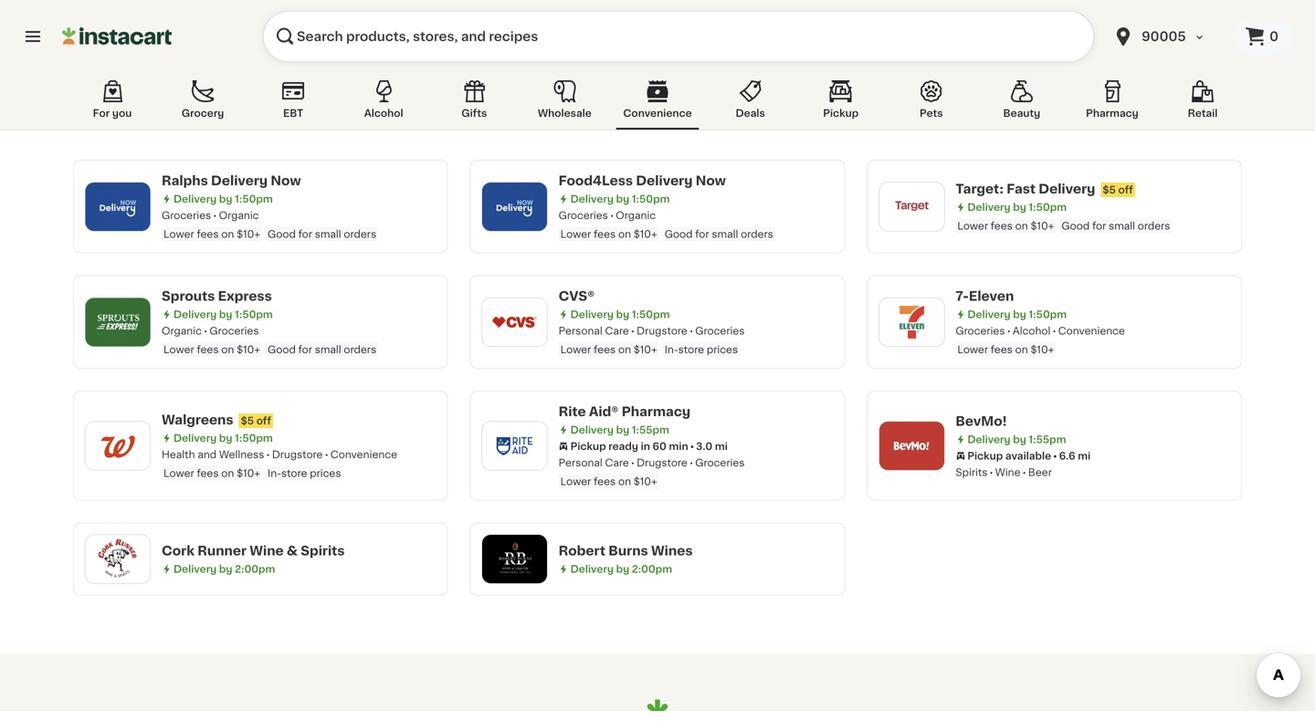 Task type: vqa. For each thing, say whether or not it's contained in the screenshot.
Food4Less Organic
yes



Task type: locate. For each thing, give the bounding box(es) containing it.
1 horizontal spatial $5
[[1103, 185, 1116, 195]]

personal down cvs® at left
[[559, 326, 602, 336]]

organic inside "organic groceries lower fees on $10+ good for small orders"
[[162, 326, 202, 336]]

fees down fast
[[991, 221, 1013, 231]]

ebt
[[283, 108, 303, 118]]

bevmo!
[[956, 415, 1007, 428]]

delivery for ralphs delivery now logo
[[174, 194, 217, 204]]

by up available
[[1013, 434, 1026, 445]]

1 personal from the top
[[559, 326, 602, 336]]

1 horizontal spatial now
[[696, 174, 726, 187]]

personal
[[559, 326, 602, 336], [559, 458, 602, 468]]

2 2:00pm from the left
[[632, 564, 672, 574]]

1:55pm for bevmo!
[[1029, 434, 1066, 445]]

delivery for walgreens logo
[[174, 433, 217, 443]]

delivery by 1:55pm
[[570, 425, 669, 435], [967, 434, 1066, 445]]

delivery by 1:50pm for ralphs delivery now
[[174, 194, 273, 204]]

rite aid® pharmacy
[[559, 405, 691, 418]]

wine
[[995, 467, 1021, 477], [250, 545, 284, 558]]

delivery by 2:00pm down runner
[[174, 564, 275, 574]]

0 vertical spatial care
[[605, 326, 629, 336]]

you
[[112, 108, 132, 118]]

for for food4less delivery now
[[695, 229, 709, 239]]

good for ralphs delivery now
[[268, 229, 296, 239]]

1 horizontal spatial store
[[678, 345, 704, 355]]

fees down ralphs
[[197, 229, 219, 239]]

delivery down eleven
[[967, 310, 1011, 320]]

target: fast delivery $5 off
[[956, 183, 1133, 195]]

organic down sprouts
[[162, 326, 202, 336]]

organic for food4less
[[616, 211, 656, 221]]

lower inside personal care drugstore groceries lower fees on $10+ in-store prices
[[560, 345, 591, 355]]

delivery down bevmo!
[[967, 434, 1011, 445]]

wine left &
[[250, 545, 284, 558]]

1 horizontal spatial groceries organic lower fees on $10+ good for small orders
[[559, 211, 773, 239]]

1 now from the left
[[271, 174, 301, 187]]

fees down cvs® at left
[[594, 345, 616, 355]]

personal for personal care drugstore groceries lower fees on $10+ in-store prices
[[559, 326, 602, 336]]

delivery by 2:00pm down robert burns wines
[[570, 564, 672, 574]]

delivery by 1:50pm down walgreens $5 off
[[174, 433, 273, 443]]

wholesale
[[538, 108, 592, 118]]

0 vertical spatial off
[[1118, 185, 1133, 195]]

deals button
[[711, 77, 790, 130]]

care inside personal care drugstore groceries lower fees on $10+
[[605, 458, 629, 468]]

2:00pm
[[235, 564, 275, 574], [632, 564, 672, 574]]

drugstore inside personal care drugstore groceries lower fees on $10+ in-store prices
[[637, 326, 688, 336]]

alcohol right the ebt
[[364, 108, 403, 118]]

by down runner
[[219, 564, 232, 574]]

0 vertical spatial pharmacy
[[1086, 108, 1139, 118]]

by for rite aid® pharmacy
[[616, 425, 629, 435]]

care inside personal care drugstore groceries lower fees on $10+ in-store prices
[[605, 326, 629, 336]]

1 vertical spatial in-
[[268, 468, 281, 479]]

by down fast
[[1013, 202, 1026, 212]]

and
[[198, 450, 216, 460]]

by up personal care drugstore groceries lower fees on $10+ in-store prices
[[616, 310, 629, 320]]

drugstore up the rite aid® pharmacy
[[637, 326, 688, 336]]

1:50pm up personal care drugstore groceries lower fees on $10+ in-store prices
[[632, 310, 670, 320]]

0 horizontal spatial delivery by 2:00pm
[[174, 564, 275, 574]]

ralphs
[[162, 174, 208, 187]]

$10+ inside personal care drugstore groceries lower fees on $10+ in-store prices
[[634, 345, 657, 355]]

pickup left ready
[[570, 442, 606, 452]]

personal inside personal care drugstore groceries lower fees on $10+ in-store prices
[[559, 326, 602, 336]]

mi right 6.6
[[1078, 451, 1091, 461]]

beer
[[1028, 467, 1052, 477]]

wine down pickup available
[[995, 467, 1021, 477]]

mi
[[715, 442, 728, 452], [1078, 451, 1091, 461]]

delivery by 1:50pm down fast
[[967, 202, 1067, 212]]

pickup for rite aid® pharmacy
[[570, 442, 606, 452]]

lower down 7-
[[957, 345, 988, 355]]

now down deals button
[[696, 174, 726, 187]]

organic down food4less delivery now
[[616, 211, 656, 221]]

off up lower fees on $10+ good for small orders at the right top of page
[[1118, 185, 1133, 195]]

delivery by 1:50pm down eleven
[[967, 310, 1067, 320]]

by
[[219, 194, 232, 204], [616, 194, 629, 204], [1013, 202, 1026, 212], [219, 310, 232, 320], [616, 310, 629, 320], [1013, 310, 1026, 320], [616, 425, 629, 435], [219, 433, 232, 443], [1013, 434, 1026, 445], [219, 564, 232, 574], [616, 564, 629, 574]]

target:
[[956, 183, 1004, 195]]

0 horizontal spatial off
[[256, 416, 271, 426]]

on inside health and wellness drugstore convenience lower fees on $10+ in-store prices
[[221, 468, 234, 479]]

now for ralphs delivery now
[[271, 174, 301, 187]]

0 horizontal spatial alcohol
[[364, 108, 403, 118]]

small for food4less delivery now
[[712, 229, 738, 239]]

2 personal from the top
[[559, 458, 602, 468]]

fees inside "organic groceries lower fees on $10+ good for small orders"
[[197, 345, 219, 355]]

pets
[[920, 108, 943, 118]]

care down ready
[[605, 458, 629, 468]]

pharmacy button
[[1073, 77, 1152, 130]]

1 vertical spatial convenience
[[1058, 326, 1125, 336]]

by up groceries alcohol convenience lower fees on $10+ in the top of the page
[[1013, 310, 1026, 320]]

0 horizontal spatial store
[[281, 468, 307, 479]]

0 vertical spatial convenience
[[623, 108, 692, 118]]

delivery by 1:50pm up personal care drugstore groceries lower fees on $10+ in-store prices
[[570, 310, 670, 320]]

care up the rite aid® pharmacy
[[605, 326, 629, 336]]

store
[[678, 345, 704, 355], [281, 468, 307, 479]]

delivery down sprouts
[[174, 310, 217, 320]]

wellness
[[219, 450, 264, 460]]

delivery by 1:55pm for bevmo!
[[967, 434, 1066, 445]]

store up the rite aid® pharmacy
[[678, 345, 704, 355]]

personal down pickup ready in 60 min
[[559, 458, 602, 468]]

fees down eleven
[[991, 345, 1013, 355]]

$10+
[[1031, 221, 1054, 231], [237, 229, 260, 239], [634, 229, 657, 239], [237, 345, 260, 355], [634, 345, 657, 355], [1031, 345, 1054, 355], [237, 468, 260, 479], [634, 477, 657, 487]]

for for sprouts express
[[298, 345, 312, 355]]

$5
[[1103, 185, 1116, 195], [241, 416, 254, 426]]

express
[[218, 290, 272, 303]]

for
[[1092, 221, 1106, 231], [298, 229, 312, 239], [695, 229, 709, 239], [298, 345, 312, 355]]

store inside personal care drugstore groceries lower fees on $10+ in-store prices
[[678, 345, 704, 355]]

shop categories tab list
[[73, 77, 1242, 130]]

delivery down robert
[[570, 564, 614, 574]]

90005 button
[[1112, 11, 1222, 62]]

$10+ inside groceries alcohol convenience lower fees on $10+
[[1031, 345, 1054, 355]]

lower down sprouts
[[163, 345, 194, 355]]

1 horizontal spatial delivery by 2:00pm
[[570, 564, 672, 574]]

0 horizontal spatial pharmacy
[[622, 405, 691, 418]]

retail button
[[1163, 77, 1242, 130]]

delivery down cvs® at left
[[570, 310, 614, 320]]

0 vertical spatial personal
[[559, 326, 602, 336]]

1 vertical spatial spirits
[[301, 545, 345, 558]]

delivery by 1:50pm down sprouts express
[[174, 310, 273, 320]]

1 horizontal spatial organic
[[219, 211, 259, 221]]

1:55pm up available
[[1029, 434, 1066, 445]]

sprouts express logo image
[[94, 298, 142, 346]]

organic for ralphs
[[219, 211, 259, 221]]

alcohol
[[364, 108, 403, 118], [1013, 326, 1051, 336]]

1 2:00pm from the left
[[235, 564, 275, 574]]

instacart image
[[62, 26, 172, 47]]

1:50pm up wellness
[[235, 433, 273, 443]]

1 horizontal spatial wine
[[995, 467, 1021, 477]]

0 vertical spatial spirits
[[956, 467, 988, 477]]

pickup up spirits wine beer
[[967, 451, 1003, 461]]

1 horizontal spatial 1:55pm
[[1029, 434, 1066, 445]]

pharmacy up 60
[[622, 405, 691, 418]]

good down express
[[268, 345, 296, 355]]

1 groceries organic lower fees on $10+ good for small orders from the left
[[162, 211, 376, 239]]

drugstore down 60
[[637, 458, 688, 468]]

delivery for "bevmo! logo"
[[967, 434, 1011, 445]]

2 horizontal spatial organic
[[616, 211, 656, 221]]

1 vertical spatial care
[[605, 458, 629, 468]]

convenience inside groceries alcohol convenience lower fees on $10+
[[1058, 326, 1125, 336]]

0 vertical spatial store
[[678, 345, 704, 355]]

0 button
[[1233, 18, 1293, 55]]

convenience inside health and wellness drugstore convenience lower fees on $10+ in-store prices
[[330, 450, 397, 460]]

1 vertical spatial alcohol
[[1013, 326, 1051, 336]]

alcohol button
[[344, 77, 423, 130]]

groceries inside "organic groceries lower fees on $10+ good for small orders"
[[209, 326, 259, 336]]

0 horizontal spatial wine
[[250, 545, 284, 558]]

good
[[1062, 221, 1090, 231], [268, 229, 296, 239], [665, 229, 693, 239], [268, 345, 296, 355]]

fees
[[991, 221, 1013, 231], [197, 229, 219, 239], [594, 229, 616, 239], [197, 345, 219, 355], [594, 345, 616, 355], [991, 345, 1013, 355], [197, 468, 219, 479], [594, 477, 616, 487]]

2 now from the left
[[696, 174, 726, 187]]

food4less delivery now logo image
[[491, 183, 539, 230]]

robert burns wines
[[559, 545, 693, 558]]

groceries inside personal care drugstore groceries lower fees on $10+
[[695, 458, 745, 468]]

1 vertical spatial $5
[[241, 416, 254, 426]]

organic
[[219, 211, 259, 221], [616, 211, 656, 221], [162, 326, 202, 336]]

0 vertical spatial prices
[[707, 345, 738, 355]]

fees inside groceries alcohol convenience lower fees on $10+
[[991, 345, 1013, 355]]

walgreens $5 off
[[162, 414, 271, 426]]

by down ralphs delivery now
[[219, 194, 232, 204]]

None search field
[[263, 11, 1094, 62]]

delivery for the target: fast delivery logo
[[967, 202, 1011, 212]]

1:50pm up groceries alcohol convenience lower fees on $10+ in the top of the page
[[1029, 310, 1067, 320]]

0 horizontal spatial now
[[271, 174, 301, 187]]

sprouts
[[162, 290, 215, 303]]

groceries organic lower fees on $10+ good for small orders
[[162, 211, 376, 239], [559, 211, 773, 239]]

1:50pm
[[235, 194, 273, 204], [632, 194, 670, 204], [1029, 202, 1067, 212], [235, 310, 273, 320], [632, 310, 670, 320], [1029, 310, 1067, 320], [235, 433, 273, 443]]

groceries organic lower fees on $10+ good for small orders for ralphs delivery now
[[162, 211, 376, 239]]

by up ready
[[616, 425, 629, 435]]

$5 up wellness
[[241, 416, 254, 426]]

delivery by 1:50pm down ralphs delivery now
[[174, 194, 273, 204]]

orders for food4less delivery now
[[741, 229, 773, 239]]

good up express
[[268, 229, 296, 239]]

by for ralphs delivery now
[[219, 194, 232, 204]]

pickup inside button
[[823, 108, 859, 118]]

delivery for "robert burns wines logo"
[[570, 564, 614, 574]]

1 horizontal spatial pharmacy
[[1086, 108, 1139, 118]]

delivery by 1:50pm
[[174, 194, 273, 204], [570, 194, 670, 204], [967, 202, 1067, 212], [174, 310, 273, 320], [570, 310, 670, 320], [967, 310, 1067, 320], [174, 433, 273, 443]]

3.0 mi
[[696, 442, 728, 452]]

1 horizontal spatial off
[[1118, 185, 1133, 195]]

care
[[605, 326, 629, 336], [605, 458, 629, 468]]

1 care from the top
[[605, 326, 629, 336]]

on inside "organic groceries lower fees on $10+ good for small orders"
[[221, 345, 234, 355]]

1 horizontal spatial spirits
[[956, 467, 988, 477]]

$5 up lower fees on $10+ good for small orders at the right top of page
[[1103, 185, 1116, 195]]

groceries inside personal care drugstore groceries lower fees on $10+ in-store prices
[[695, 326, 745, 336]]

fees down and
[[197, 468, 219, 479]]

rite aid® pharmacy logo image
[[491, 422, 539, 470]]

alcohol down eleven
[[1013, 326, 1051, 336]]

1 horizontal spatial in-
[[665, 345, 678, 355]]

small for ralphs delivery now
[[315, 229, 341, 239]]

now down the ebt
[[271, 174, 301, 187]]

0 vertical spatial $5
[[1103, 185, 1116, 195]]

lower fees on $10+ good for small orders
[[957, 221, 1170, 231]]

groceries organic lower fees on $10+ good for small orders down ralphs delivery now
[[162, 211, 376, 239]]

2 horizontal spatial pickup
[[967, 451, 1003, 461]]

1 horizontal spatial alcohol
[[1013, 326, 1051, 336]]

2 delivery by 2:00pm from the left
[[570, 564, 672, 574]]

1 vertical spatial store
[[281, 468, 307, 479]]

delivery down target:
[[967, 202, 1011, 212]]

prices inside health and wellness drugstore convenience lower fees on $10+ in-store prices
[[310, 468, 341, 479]]

0 horizontal spatial organic
[[162, 326, 202, 336]]

personal for personal care drugstore groceries lower fees on $10+
[[559, 458, 602, 468]]

1:55pm
[[632, 425, 669, 435], [1029, 434, 1066, 445]]

1 vertical spatial pharmacy
[[622, 405, 691, 418]]

deals
[[736, 108, 765, 118]]

groceries inside groceries alcohol convenience lower fees on $10+
[[956, 326, 1005, 336]]

spirits
[[956, 467, 988, 477], [301, 545, 345, 558]]

fees down sprouts express
[[197, 345, 219, 355]]

0 horizontal spatial 2:00pm
[[235, 564, 275, 574]]

prices inside personal care drugstore groceries lower fees on $10+ in-store prices
[[707, 345, 738, 355]]

delivery down aid®
[[570, 425, 614, 435]]

delivery by 1:55pm up pickup available
[[967, 434, 1066, 445]]

spirits right &
[[301, 545, 345, 558]]

fees inside personal care drugstore groceries lower fees on $10+ in-store prices
[[594, 345, 616, 355]]

store inside health and wellness drugstore convenience lower fees on $10+ in-store prices
[[281, 468, 307, 479]]

delivery right ralphs
[[211, 174, 268, 187]]

1 horizontal spatial delivery by 1:55pm
[[967, 434, 1066, 445]]

in- up the rite aid® pharmacy
[[665, 345, 678, 355]]

pickup left pets
[[823, 108, 859, 118]]

small inside "organic groceries lower fees on $10+ good for small orders"
[[315, 345, 341, 355]]

0 vertical spatial alcohol
[[364, 108, 403, 118]]

food4less delivery now
[[559, 174, 726, 187]]

0 horizontal spatial $5
[[241, 416, 254, 426]]

0 horizontal spatial groceries organic lower fees on $10+ good for small orders
[[162, 211, 376, 239]]

delivery by 1:50pm for cvs®
[[570, 310, 670, 320]]

drugstore for personal care drugstore groceries lower fees on $10+ in-store prices
[[637, 326, 688, 336]]

drugstore inside personal care drugstore groceries lower fees on $10+
[[637, 458, 688, 468]]

spirits down pickup available
[[956, 467, 988, 477]]

good down food4less delivery now
[[665, 229, 693, 239]]

0 horizontal spatial delivery by 1:55pm
[[570, 425, 669, 435]]

1:50pm down ralphs delivery now
[[235, 194, 273, 204]]

2 horizontal spatial convenience
[[1058, 326, 1125, 336]]

now for food4less delivery now
[[696, 174, 726, 187]]

1 horizontal spatial pickup
[[823, 108, 859, 118]]

delivery down cork
[[174, 564, 217, 574]]

1:50pm for sprouts express
[[235, 310, 273, 320]]

pickup button
[[802, 77, 880, 130]]

personal inside personal care drugstore groceries lower fees on $10+
[[559, 458, 602, 468]]

drugstore inside health and wellness drugstore convenience lower fees on $10+ in-store prices
[[272, 450, 323, 460]]

$10+ inside health and wellness drugstore convenience lower fees on $10+ in-store prices
[[237, 468, 260, 479]]

1:50pm for food4less delivery now
[[632, 194, 670, 204]]

delivery down ralphs
[[174, 194, 217, 204]]

1 vertical spatial prices
[[310, 468, 341, 479]]

for you button
[[73, 77, 152, 130]]

good inside "organic groceries lower fees on $10+ good for small orders"
[[268, 345, 296, 355]]

lower
[[957, 221, 988, 231], [163, 229, 194, 239], [560, 229, 591, 239], [163, 345, 194, 355], [560, 345, 591, 355], [957, 345, 988, 355], [163, 468, 194, 479], [560, 477, 591, 487]]

delivery by 2:00pm
[[174, 564, 275, 574], [570, 564, 672, 574]]

1 horizontal spatial prices
[[707, 345, 738, 355]]

1:50pm down express
[[235, 310, 273, 320]]

1 vertical spatial off
[[256, 416, 271, 426]]

off
[[1118, 185, 1133, 195], [256, 416, 271, 426]]

rite
[[559, 405, 586, 418]]

wines
[[651, 545, 693, 558]]

pharmacy
[[1086, 108, 1139, 118], [622, 405, 691, 418]]

organic down ralphs delivery now
[[219, 211, 259, 221]]

2 care from the top
[[605, 458, 629, 468]]

drugstore right wellness
[[272, 450, 323, 460]]

groceries alcohol convenience lower fees on $10+
[[956, 326, 1125, 355]]

orders for ralphs delivery now
[[344, 229, 376, 239]]

pharmacy right beauty
[[1086, 108, 1139, 118]]

delivery
[[211, 174, 268, 187], [636, 174, 693, 187], [1039, 183, 1095, 195], [174, 194, 217, 204], [570, 194, 614, 204], [967, 202, 1011, 212], [174, 310, 217, 320], [570, 310, 614, 320], [967, 310, 1011, 320], [570, 425, 614, 435], [174, 433, 217, 443], [967, 434, 1011, 445], [174, 564, 217, 574], [570, 564, 614, 574]]

delivery down "food4less"
[[570, 194, 614, 204]]

1:50pm down target: fast delivery $5 off
[[1029, 202, 1067, 212]]

0 horizontal spatial prices
[[310, 468, 341, 479]]

convenience
[[623, 108, 692, 118], [1058, 326, 1125, 336], [330, 450, 397, 460]]

1 horizontal spatial mi
[[1078, 451, 1091, 461]]

$5 inside target: fast delivery $5 off
[[1103, 185, 1116, 195]]

2 groceries organic lower fees on $10+ good for small orders from the left
[[559, 211, 773, 239]]

aid®
[[589, 405, 619, 418]]

store up &
[[281, 468, 307, 479]]

2:00pm down 'wines'
[[632, 564, 672, 574]]

2:00pm for wine
[[235, 564, 275, 574]]

6.6 mi
[[1059, 451, 1091, 461]]

3.0
[[696, 442, 712, 452]]

0 horizontal spatial 1:55pm
[[632, 425, 669, 435]]

off up wellness
[[256, 416, 271, 426]]

delivery by 1:50pm for 7-eleven
[[967, 310, 1067, 320]]

fees down ready
[[594, 477, 616, 487]]

in
[[641, 442, 650, 452]]

now
[[271, 174, 301, 187], [696, 174, 726, 187]]

1 horizontal spatial convenience
[[623, 108, 692, 118]]

for inside "organic groceries lower fees on $10+ good for small orders"
[[298, 345, 312, 355]]

0 horizontal spatial in-
[[268, 468, 281, 479]]

by for cork runner wine & spirits
[[219, 564, 232, 574]]

personal care drugstore groceries lower fees on $10+
[[559, 458, 745, 487]]

grocery
[[182, 108, 224, 118]]

care for personal care drugstore groceries lower fees on $10+ in-store prices
[[605, 326, 629, 336]]

alcohol inside alcohol button
[[364, 108, 403, 118]]

fees down "food4less"
[[594, 229, 616, 239]]

in- down walgreens $5 off
[[268, 468, 281, 479]]

1 delivery by 2:00pm from the left
[[174, 564, 275, 574]]

orders
[[1138, 221, 1170, 231], [344, 229, 376, 239], [741, 229, 773, 239], [344, 345, 376, 355]]

lower down health
[[163, 468, 194, 479]]

by down food4less delivery now
[[616, 194, 629, 204]]

off inside walgreens $5 off
[[256, 416, 271, 426]]

Search field
[[263, 11, 1094, 62]]

0 vertical spatial in-
[[665, 345, 678, 355]]

fast
[[1007, 183, 1036, 195]]

in-
[[665, 345, 678, 355], [268, 468, 281, 479]]

orders inside "organic groceries lower fees on $10+ good for small orders"
[[344, 345, 376, 355]]

0 vertical spatial wine
[[995, 467, 1021, 477]]

groceries organic lower fees on $10+ good for small orders down food4less delivery now
[[559, 211, 773, 239]]

by down robert burns wines
[[616, 564, 629, 574]]

lower down cvs® at left
[[560, 345, 591, 355]]

1 horizontal spatial 2:00pm
[[632, 564, 672, 574]]

60
[[653, 442, 666, 452]]

drugstore
[[637, 326, 688, 336], [272, 450, 323, 460], [637, 458, 688, 468]]

delivery down 'walgreens' on the bottom of page
[[174, 433, 217, 443]]

1 vertical spatial personal
[[559, 458, 602, 468]]

0 horizontal spatial pickup
[[570, 442, 606, 452]]

2 vertical spatial convenience
[[330, 450, 397, 460]]

by down sprouts express
[[219, 310, 232, 320]]

1:55pm up in
[[632, 425, 669, 435]]

pickup ready in 60 min
[[570, 442, 688, 452]]

delivery for cork runner wine & spirits logo
[[174, 564, 217, 574]]

cork runner wine & spirits logo image
[[94, 536, 142, 583]]

1:50pm down food4less delivery now
[[632, 194, 670, 204]]

0 horizontal spatial convenience
[[330, 450, 397, 460]]

lower down pickup ready in 60 min
[[560, 477, 591, 487]]

0 horizontal spatial mi
[[715, 442, 728, 452]]

delivery by 1:55pm up ready
[[570, 425, 669, 435]]

by for 7-eleven
[[1013, 310, 1026, 320]]

2:00pm down cork runner wine & spirits
[[235, 564, 275, 574]]



Task type: describe. For each thing, give the bounding box(es) containing it.
lower inside health and wellness drugstore convenience lower fees on $10+ in-store prices
[[163, 468, 194, 479]]

in- inside health and wellness drugstore convenience lower fees on $10+ in-store prices
[[268, 468, 281, 479]]

0
[[1269, 30, 1279, 43]]

fees inside health and wellness drugstore convenience lower fees on $10+ in-store prices
[[197, 468, 219, 479]]

drugstore for personal care drugstore groceries lower fees on $10+
[[637, 458, 688, 468]]

small for sprouts express
[[315, 345, 341, 355]]

cvs® logo image
[[491, 298, 539, 346]]

90005 button
[[1101, 11, 1233, 62]]

beauty button
[[983, 77, 1061, 130]]

delivery for the 'cvs® logo'
[[570, 310, 614, 320]]

delivery for food4less delivery now logo
[[570, 194, 614, 204]]

by for robert burns wines
[[616, 564, 629, 574]]

good down target: fast delivery $5 off
[[1062, 221, 1090, 231]]

lower down ralphs
[[163, 229, 194, 239]]

fees inside personal care drugstore groceries lower fees on $10+
[[594, 477, 616, 487]]

$5 inside walgreens $5 off
[[241, 416, 254, 426]]

0 horizontal spatial spirits
[[301, 545, 345, 558]]

pets button
[[892, 77, 971, 130]]

convenience button
[[616, 77, 699, 130]]

cvs®
[[559, 290, 595, 303]]

walgreens logo image
[[94, 422, 142, 470]]

care for personal care drugstore groceries lower fees on $10+
[[605, 458, 629, 468]]

ebt button
[[254, 77, 333, 130]]

health
[[162, 450, 195, 460]]

good for food4less delivery now
[[665, 229, 693, 239]]

by for sprouts express
[[219, 310, 232, 320]]

lower inside groceries alcohol convenience lower fees on $10+
[[957, 345, 988, 355]]

6.6
[[1059, 451, 1075, 461]]

runner
[[198, 545, 247, 558]]

delivery for 'rite aid® pharmacy logo'
[[570, 425, 614, 435]]

by for bevmo!
[[1013, 434, 1026, 445]]

spirits wine beer
[[956, 467, 1052, 477]]

7-
[[956, 290, 969, 303]]

1:50pm for 7-eleven
[[1029, 310, 1067, 320]]

good for sprouts express
[[268, 345, 296, 355]]

food4less
[[559, 174, 633, 187]]

min
[[669, 442, 688, 452]]

off inside target: fast delivery $5 off
[[1118, 185, 1133, 195]]

7-eleven
[[956, 290, 1014, 303]]

by for cvs®
[[616, 310, 629, 320]]

90005
[[1142, 30, 1186, 43]]

burns
[[608, 545, 648, 558]]

personal care drugstore groceries lower fees on $10+ in-store prices
[[559, 326, 745, 355]]

available
[[1005, 451, 1051, 461]]

mi for bevmo!
[[1078, 451, 1091, 461]]

on inside personal care drugstore groceries lower fees on $10+ in-store prices
[[618, 345, 631, 355]]

cork
[[162, 545, 195, 558]]

robert burns wines logo image
[[491, 536, 539, 583]]

delivery right "food4less"
[[636, 174, 693, 187]]

delivery by 2:00pm for burns
[[570, 564, 672, 574]]

&
[[287, 545, 298, 558]]

eleven
[[969, 290, 1014, 303]]

$10+ inside "organic groceries lower fees on $10+ good for small orders"
[[237, 345, 260, 355]]

pickup available
[[967, 451, 1051, 461]]

delivery by 1:50pm for sprouts express
[[174, 310, 273, 320]]

cork runner wine & spirits
[[162, 545, 345, 558]]

ralphs delivery now logo image
[[94, 183, 142, 230]]

bevmo! logo image
[[888, 422, 935, 470]]

convenience inside convenience button
[[623, 108, 692, 118]]

robert
[[559, 545, 606, 558]]

sprouts express
[[162, 290, 272, 303]]

1:50pm for ralphs delivery now
[[235, 194, 273, 204]]

2:00pm for wines
[[632, 564, 672, 574]]

delivery by 1:50pm for food4less delivery now
[[570, 194, 670, 204]]

grocery button
[[164, 77, 242, 130]]

gifts
[[461, 108, 487, 118]]

beauty
[[1003, 108, 1040, 118]]

pickup for bevmo!
[[967, 451, 1003, 461]]

1 vertical spatial wine
[[250, 545, 284, 558]]

1:55pm for rite aid® pharmacy
[[632, 425, 669, 435]]

ready
[[608, 442, 638, 452]]

for you
[[93, 108, 132, 118]]

health and wellness drugstore convenience lower fees on $10+ in-store prices
[[162, 450, 397, 479]]

on inside groceries alcohol convenience lower fees on $10+
[[1015, 345, 1028, 355]]

organic groceries lower fees on $10+ good for small orders
[[162, 326, 376, 355]]

by for food4less delivery now
[[616, 194, 629, 204]]

delivery by 2:00pm for runner
[[174, 564, 275, 574]]

on inside personal care drugstore groceries lower fees on $10+
[[618, 477, 631, 487]]

delivery by 1:55pm for rite aid® pharmacy
[[570, 425, 669, 435]]

$10+ inside personal care drugstore groceries lower fees on $10+
[[634, 477, 657, 487]]

for
[[93, 108, 110, 118]]

lower down target:
[[957, 221, 988, 231]]

retail
[[1188, 108, 1218, 118]]

orders for sprouts express
[[344, 345, 376, 355]]

walgreens
[[162, 414, 233, 426]]

gifts button
[[435, 77, 513, 130]]

pharmacy inside button
[[1086, 108, 1139, 118]]

1:50pm for cvs®
[[632, 310, 670, 320]]

target: fast delivery logo image
[[888, 183, 935, 230]]

groceries organic lower fees on $10+ good for small orders for food4less delivery now
[[559, 211, 773, 239]]

lower inside personal care drugstore groceries lower fees on $10+
[[560, 477, 591, 487]]

for for ralphs delivery now
[[298, 229, 312, 239]]

lower down "food4less"
[[560, 229, 591, 239]]

alcohol inside groceries alcohol convenience lower fees on $10+
[[1013, 326, 1051, 336]]

lower inside "organic groceries lower fees on $10+ good for small orders"
[[163, 345, 194, 355]]

delivery for 7-eleven logo
[[967, 310, 1011, 320]]

mi for rite aid® pharmacy
[[715, 442, 728, 452]]

delivery for the sprouts express logo
[[174, 310, 217, 320]]

wholesale button
[[525, 77, 604, 130]]

delivery up lower fees on $10+ good for small orders at the right top of page
[[1039, 183, 1095, 195]]

in- inside personal care drugstore groceries lower fees on $10+ in-store prices
[[665, 345, 678, 355]]

by down walgreens $5 off
[[219, 433, 232, 443]]

7-eleven logo image
[[888, 298, 935, 346]]

ralphs delivery now
[[162, 174, 301, 187]]



